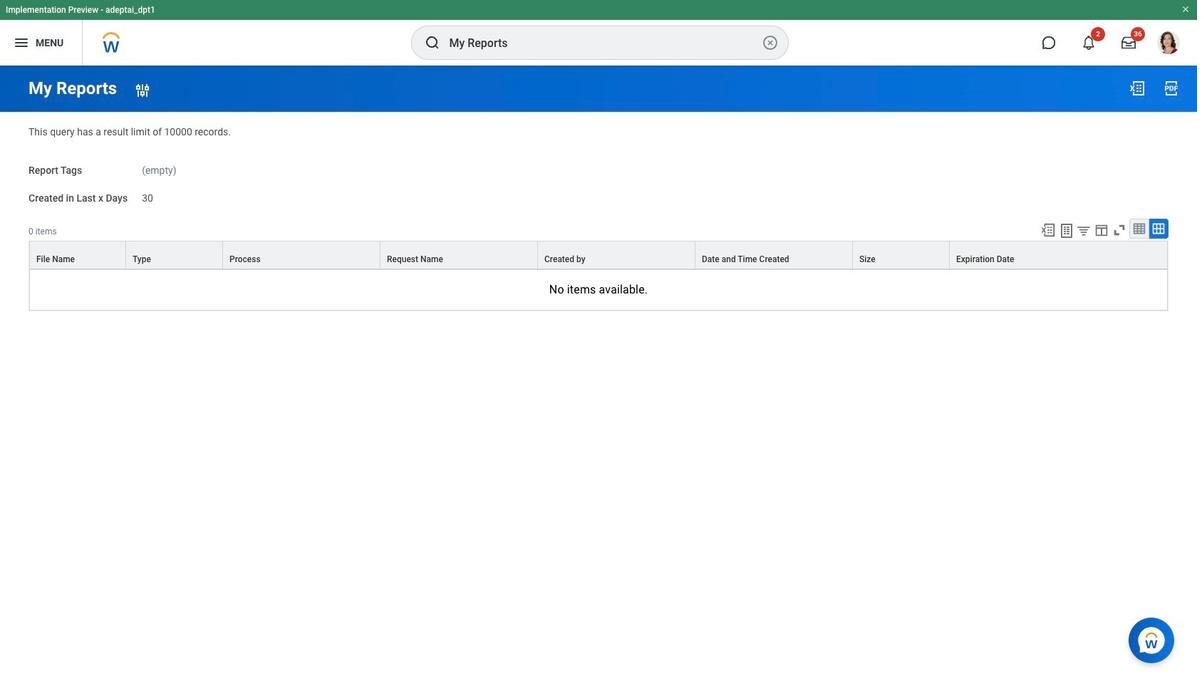 Task type: locate. For each thing, give the bounding box(es) containing it.
search image
[[424, 34, 441, 51]]

main content
[[0, 66, 1197, 324]]

justify image
[[13, 34, 30, 51]]

row
[[29, 241, 1168, 270]]

export to worksheets image
[[1058, 222, 1075, 240]]

export to excel image
[[1129, 80, 1146, 97]]

Search Workday  search field
[[449, 27, 759, 58]]

banner
[[0, 0, 1197, 66]]

view printable version (pdf) image
[[1163, 80, 1180, 97]]

toolbar
[[1034, 219, 1169, 241]]

notifications large image
[[1082, 36, 1096, 50]]



Task type: describe. For each thing, give the bounding box(es) containing it.
inbox large image
[[1122, 36, 1136, 50]]

profile logan mcneil image
[[1157, 31, 1180, 57]]

click to view/edit grid preferences image
[[1094, 222, 1109, 238]]

expand table image
[[1151, 222, 1166, 236]]

table image
[[1132, 222, 1147, 236]]

close environment banner image
[[1181, 5, 1190, 14]]

fullscreen image
[[1112, 222, 1127, 238]]

x circle image
[[761, 34, 778, 51]]

change selection image
[[134, 82, 151, 99]]

export to excel image
[[1040, 222, 1056, 238]]

select to filter grid data image
[[1076, 223, 1092, 238]]



Task type: vqa. For each thing, say whether or not it's contained in the screenshot.
do at top right
no



